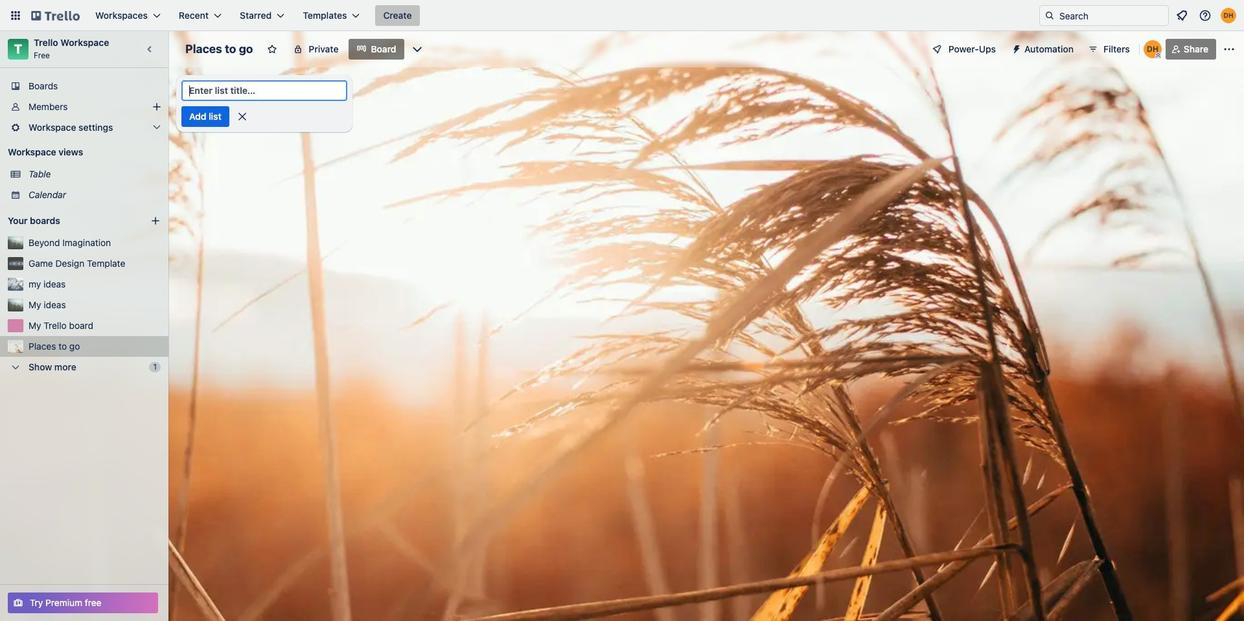 Task type: vqa. For each thing, say whether or not it's contained in the screenshot.
Customize views icon
yes



Task type: describe. For each thing, give the bounding box(es) containing it.
dirk hardpeck (dirkhardpeck) image
[[1221, 8, 1236, 23]]

show menu image
[[1223, 43, 1236, 56]]

customize views image
[[411, 43, 424, 56]]

star or unstar board image
[[267, 44, 278, 54]]

back to home image
[[31, 5, 80, 26]]

sm image
[[1006, 39, 1025, 57]]

cancel list editing image
[[236, 110, 249, 123]]



Task type: locate. For each thing, give the bounding box(es) containing it.
your boards with 7 items element
[[8, 213, 131, 229]]

Search field
[[1055, 6, 1168, 25]]

0 notifications image
[[1174, 8, 1190, 23]]

add board image
[[150, 216, 161, 226]]

primary element
[[0, 0, 1244, 31]]

search image
[[1045, 10, 1055, 21]]

workspace navigation collapse icon image
[[141, 40, 159, 58]]

this member is an admin of this board. image
[[1155, 52, 1161, 58]]

Board name text field
[[179, 39, 259, 60]]

open information menu image
[[1199, 9, 1212, 22]]

dirk hardpeck (dirkhardpeck) image
[[1144, 40, 1162, 58]]

Enter list title… text field
[[181, 80, 347, 101]]



